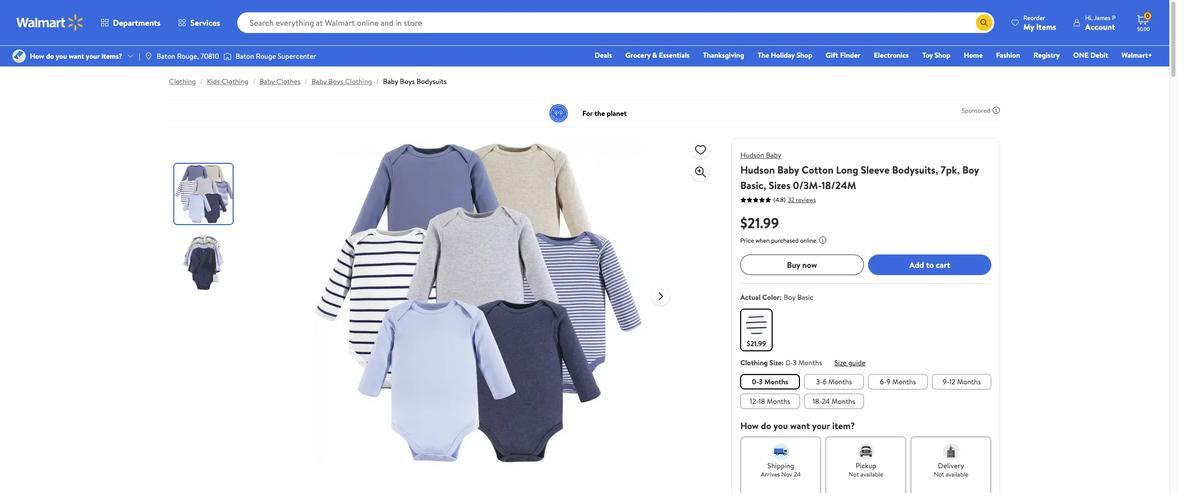 Task type: describe. For each thing, give the bounding box(es) containing it.
actual color : boy basic
[[741, 293, 814, 303]]

baby boys clothing link
[[312, 76, 372, 87]]

hi,
[[1086, 13, 1093, 22]]

2 / from the left
[[253, 76, 255, 87]]

buy
[[787, 259, 801, 271]]

buy now button
[[741, 255, 864, 276]]

sleeve
[[861, 163, 890, 177]]

home link
[[960, 50, 988, 61]]

intent image for pickup image
[[858, 444, 875, 461]]

24 inside button
[[822, 397, 830, 407]]

ad disclaimer and feedback for skylinedisplayad image
[[993, 106, 1001, 115]]

bodysuits
[[417, 76, 447, 87]]

18
[[759, 397, 765, 407]]

add
[[910, 259, 925, 271]]

want for items?
[[69, 51, 84, 61]]

departments
[[113, 17, 161, 28]]

you for how do you want your item?
[[774, 420, 788, 433]]

price when purchased online
[[741, 236, 817, 245]]

gift finder
[[826, 50, 861, 60]]

registry link
[[1029, 50, 1065, 61]]

deals
[[595, 50, 612, 60]]

to
[[927, 259, 934, 271]]

months up 3- at bottom
[[799, 358, 822, 368]]

delivery
[[939, 461, 965, 472]]

baton rouge supercenter
[[236, 51, 316, 61]]

basic
[[798, 293, 814, 303]]

hudson baby hudson baby cotton long sleeve bodysuits, 7pk, boy basic, sizes 0/3m-18/24m
[[741, 150, 980, 192]]

buy now
[[787, 259, 818, 271]]

1 shop from the left
[[797, 50, 813, 60]]

grocery & essentials
[[626, 50, 690, 60]]

do for how do you want your items?
[[46, 51, 54, 61]]

rouge
[[256, 51, 276, 61]]

months for 3-6 months
[[829, 377, 852, 388]]

hudson baby cotton long sleeve bodysuits, 7pk, boy basic, sizes 0/3m-18/24m - image 2 of 2 image
[[174, 231, 235, 291]]

18-
[[813, 397, 822, 407]]

toy shop link
[[918, 50, 956, 61]]

how do you want your items?
[[30, 51, 122, 61]]

baton rouge, 70810
[[157, 51, 219, 61]]

add to cart button
[[868, 255, 992, 276]]

shipping arrives nov 24
[[761, 461, 801, 479]]

9
[[887, 377, 891, 388]]

0 $0.00
[[1138, 11, 1150, 33]]

purchased
[[772, 236, 799, 245]]

months for 12-18 months
[[767, 397, 791, 407]]

not for pickup
[[849, 471, 860, 479]]

: for color
[[780, 293, 782, 303]]

electronics
[[874, 50, 909, 60]]

home
[[964, 50, 983, 60]]

1 size from the left
[[770, 358, 782, 368]]

actual
[[741, 293, 761, 303]]

electronics link
[[870, 50, 914, 61]]

6
[[823, 377, 827, 388]]

intent image for delivery image
[[943, 444, 960, 461]]

rouge,
[[177, 51, 199, 61]]

gift finder link
[[822, 50, 866, 61]]

bodysuits,
[[893, 163, 939, 177]]

 image for how do you want your items?
[[12, 50, 26, 63]]

toy
[[923, 50, 933, 60]]

clothing link
[[169, 76, 196, 87]]

4 / from the left
[[376, 76, 379, 87]]

0 vertical spatial $21.99
[[741, 213, 779, 233]]

zoom image modal image
[[695, 166, 707, 179]]

9-12 months
[[943, 377, 981, 388]]

hudson baby cotton long sleeve bodysuits, 7pk, boy basic, sizes 0/3m-18/24m image
[[313, 138, 644, 469]]

 image for baton rouge, 70810
[[144, 52, 153, 60]]

gift
[[826, 50, 839, 60]]

the holiday shop
[[758, 50, 813, 60]]

kids clothing link
[[207, 76, 249, 87]]

months for 0-3 months
[[765, 377, 789, 388]]

1 vertical spatial boy
[[784, 293, 796, 303]]

1 horizontal spatial 0-
[[786, 358, 793, 368]]

delivery not available
[[934, 461, 969, 479]]

months for 6-9 months
[[893, 377, 916, 388]]

finder
[[841, 50, 861, 60]]

next media item image
[[655, 290, 667, 303]]

want for item?
[[791, 420, 810, 433]]

actual color list
[[739, 307, 994, 354]]

1 / from the left
[[200, 76, 203, 87]]

shipping
[[768, 461, 795, 472]]

32 reviews link
[[786, 195, 816, 204]]

reviews
[[796, 195, 816, 204]]

3-
[[816, 377, 823, 388]]

Walmart Site-Wide search field
[[237, 12, 995, 33]]

6-9 months
[[880, 377, 916, 388]]

add to cart
[[910, 259, 951, 271]]

months for 9-12 months
[[958, 377, 981, 388]]

your for items?
[[86, 51, 100, 61]]

you for how do you want your items?
[[56, 51, 67, 61]]

18/24m
[[822, 179, 857, 192]]

registry
[[1034, 50, 1060, 60]]

(4.8) 32 reviews
[[774, 195, 816, 204]]

size guide
[[835, 358, 866, 368]]

reorder
[[1024, 13, 1046, 22]]

cart
[[936, 259, 951, 271]]

: for size
[[782, 358, 784, 368]]

arrives
[[761, 471, 780, 479]]

baby boys bodysuits link
[[383, 76, 447, 87]]

clothing size : 0-3 months
[[741, 358, 822, 368]]

(4.8)
[[774, 196, 786, 204]]



Task type: vqa. For each thing, say whether or not it's contained in the screenshot.
the Write a review link at left top
no



Task type: locate. For each thing, give the bounding box(es) containing it.
18-24 months
[[813, 397, 856, 407]]

0 horizontal spatial shop
[[797, 50, 813, 60]]

thanksgiving link
[[699, 50, 749, 61]]

baton left rouge,
[[157, 51, 175, 61]]

debit
[[1091, 50, 1109, 60]]

your left the item?
[[813, 420, 830, 433]]

pickup
[[856, 461, 877, 472]]

want left items?
[[69, 51, 84, 61]]

1 baton from the left
[[157, 51, 175, 61]]

3-6 months
[[816, 377, 852, 388]]

baton for baton rouge, 70810
[[157, 51, 175, 61]]

available for pickup
[[861, 471, 884, 479]]

$21.99 inside $21.99 button
[[747, 339, 767, 349]]

2 horizontal spatial  image
[[223, 51, 232, 61]]

deals link
[[590, 50, 617, 61]]

Search search field
[[237, 12, 995, 33]]

1 horizontal spatial boys
[[400, 76, 415, 87]]

how for how do you want your items?
[[30, 51, 44, 61]]

0- up '0-3 months' button
[[786, 358, 793, 368]]

1 horizontal spatial you
[[774, 420, 788, 433]]

1 vertical spatial $21.99
[[747, 339, 767, 349]]

1 vertical spatial you
[[774, 420, 788, 433]]

fashion link
[[992, 50, 1025, 61]]

0 vertical spatial do
[[46, 51, 54, 61]]

0-3 months
[[752, 377, 789, 388]]

32
[[788, 195, 795, 204]]

: up 0-3 months
[[782, 358, 784, 368]]

: left basic
[[780, 293, 782, 303]]

boy
[[963, 163, 980, 177], [784, 293, 796, 303]]

walmart+ link
[[1117, 50, 1158, 61]]

0 vertical spatial hudson
[[741, 150, 765, 161]]

2 baton from the left
[[236, 51, 254, 61]]

online
[[801, 236, 817, 245]]

1 vertical spatial how
[[741, 420, 759, 433]]

$21.99 up clothing size : 0-3 months
[[747, 339, 767, 349]]

9-12 months button
[[932, 375, 992, 390]]

available down intent image for pickup
[[861, 471, 884, 479]]

months right 9
[[893, 377, 916, 388]]

12-18 months button
[[741, 394, 800, 410]]

your for item?
[[813, 420, 830, 433]]

1 vertical spatial do
[[761, 420, 772, 433]]

0 horizontal spatial how
[[30, 51, 44, 61]]

0 vertical spatial how
[[30, 51, 44, 61]]

boys right 'clothes'
[[329, 76, 344, 87]]

1 vertical spatial hudson
[[741, 163, 775, 177]]

services button
[[169, 10, 229, 35]]

baton
[[157, 51, 175, 61], [236, 51, 254, 61]]

want down 12-18 months button
[[791, 420, 810, 433]]

1 vertical spatial 24
[[794, 471, 801, 479]]

not inside delivery not available
[[934, 471, 945, 479]]

james
[[1095, 13, 1111, 22]]

basic,
[[741, 179, 767, 192]]

sizes
[[769, 179, 791, 192]]

one
[[1074, 50, 1089, 60]]

6-
[[880, 377, 887, 388]]

months for 18-24 months
[[832, 397, 856, 407]]

1 vertical spatial your
[[813, 420, 830, 433]]

6-9 months button
[[868, 375, 928, 390]]

one debit link
[[1069, 50, 1113, 61]]

shop inside "link"
[[935, 50, 951, 60]]

months right 12
[[958, 377, 981, 388]]

 image right |
[[144, 52, 153, 60]]

your
[[86, 51, 100, 61], [813, 420, 830, 433]]

intent image for shipping image
[[773, 444, 789, 461]]

baton left rouge
[[236, 51, 254, 61]]

sponsored
[[962, 106, 991, 115]]

7pk,
[[941, 163, 960, 177]]

hudson down hudson baby link at top
[[741, 163, 775, 177]]

baton for baton rouge supercenter
[[236, 51, 254, 61]]

essentials
[[659, 50, 690, 60]]

do down 12-18 months
[[761, 420, 772, 433]]

0 horizontal spatial you
[[56, 51, 67, 61]]

70810
[[201, 51, 219, 61]]

grocery & essentials link
[[621, 50, 695, 61]]

2 not from the left
[[934, 471, 945, 479]]

3 up 18
[[759, 377, 763, 388]]

0 vertical spatial boy
[[963, 163, 980, 177]]

not for delivery
[[934, 471, 945, 479]]

$21.99 up when
[[741, 213, 779, 233]]

hudson
[[741, 150, 765, 161], [741, 163, 775, 177]]

1 horizontal spatial  image
[[144, 52, 153, 60]]

0 vertical spatial 0-
[[786, 358, 793, 368]]

0- inside button
[[752, 377, 759, 388]]

1 horizontal spatial available
[[946, 471, 969, 479]]

months down clothing size : 0-3 months
[[765, 377, 789, 388]]

guide
[[849, 358, 866, 368]]

thanksgiving
[[703, 50, 745, 60]]

0 horizontal spatial do
[[46, 51, 54, 61]]

 image for baton rouge supercenter
[[223, 51, 232, 61]]

3 up '0-3 months' button
[[793, 358, 797, 368]]

0 vertical spatial 24
[[822, 397, 830, 407]]

0 horizontal spatial boy
[[784, 293, 796, 303]]

1 horizontal spatial your
[[813, 420, 830, 433]]

you down walmart image
[[56, 51, 67, 61]]

0 vertical spatial want
[[69, 51, 84, 61]]

 image right 70810
[[223, 51, 232, 61]]

months down '3-6 months'
[[832, 397, 856, 407]]

1 horizontal spatial how
[[741, 420, 759, 433]]

0 vertical spatial 3
[[793, 358, 797, 368]]

hudson up basic,
[[741, 150, 765, 161]]

supercenter
[[278, 51, 316, 61]]

account
[[1086, 21, 1116, 32]]

24 inside shipping arrives nov 24
[[794, 471, 801, 479]]

1 available from the left
[[861, 471, 884, 479]]

1 horizontal spatial baton
[[236, 51, 254, 61]]

search icon image
[[980, 19, 989, 27]]

items?
[[102, 51, 122, 61]]

1 vertical spatial :
[[782, 358, 784, 368]]

0 horizontal spatial size
[[770, 358, 782, 368]]

1 vertical spatial want
[[791, 420, 810, 433]]

hudson baby cotton long sleeve bodysuits, 7pk, boy basic, sizes 0/3m-18/24m - image 1 of 2 image
[[174, 164, 235, 224]]

3-6 months button
[[805, 375, 864, 390]]

departments button
[[92, 10, 169, 35]]

size up 0-3 months
[[770, 358, 782, 368]]

available
[[861, 471, 884, 479], [946, 471, 969, 479]]

boy right 7pk,
[[963, 163, 980, 177]]

1 horizontal spatial want
[[791, 420, 810, 433]]

0 vertical spatial your
[[86, 51, 100, 61]]

pickup not available
[[849, 461, 884, 479]]

how down walmart image
[[30, 51, 44, 61]]

1 horizontal spatial 3
[[793, 358, 797, 368]]

available inside pickup not available
[[861, 471, 884, 479]]

when
[[756, 236, 770, 245]]

boy inside hudson baby hudson baby cotton long sleeve bodysuits, 7pk, boy basic, sizes 0/3m-18/24m
[[963, 163, 980, 177]]

/ right baby boys clothing link
[[376, 76, 379, 87]]

your left items?
[[86, 51, 100, 61]]

my
[[1024, 21, 1035, 32]]

1 boys from the left
[[329, 76, 344, 87]]

0 horizontal spatial 0-
[[752, 377, 759, 388]]

p
[[1113, 13, 1116, 22]]

shop right toy
[[935, 50, 951, 60]]

now
[[803, 259, 818, 271]]

1 vertical spatial 3
[[759, 377, 763, 388]]

&
[[653, 50, 658, 60]]

1 horizontal spatial 24
[[822, 397, 830, 407]]

months right 6
[[829, 377, 852, 388]]

9-
[[943, 377, 950, 388]]

grocery
[[626, 50, 651, 60]]

boys left "bodysuits"
[[400, 76, 415, 87]]

do down walmart image
[[46, 51, 54, 61]]

0 horizontal spatial your
[[86, 51, 100, 61]]

2 shop from the left
[[935, 50, 951, 60]]

color
[[763, 293, 780, 303]]

$0.00
[[1138, 25, 1150, 33]]

not inside pickup not available
[[849, 471, 860, 479]]

12-
[[750, 397, 759, 407]]

legal information image
[[819, 236, 827, 245]]

3 inside button
[[759, 377, 763, 388]]

the
[[758, 50, 770, 60]]

24 down 6
[[822, 397, 830, 407]]

1 hudson from the top
[[741, 150, 765, 161]]

0 vertical spatial you
[[56, 51, 67, 61]]

size guide button
[[835, 358, 866, 368]]

shop
[[797, 50, 813, 60], [935, 50, 951, 60]]

available down 'intent image for delivery'
[[946, 471, 969, 479]]

1 not from the left
[[849, 471, 860, 479]]

2 boys from the left
[[400, 76, 415, 87]]

how for how do you want your item?
[[741, 420, 759, 433]]

/ left kids
[[200, 76, 203, 87]]

the holiday shop link
[[753, 50, 817, 61]]

1 horizontal spatial not
[[934, 471, 945, 479]]

long
[[836, 163, 859, 177]]

12-18 months
[[750, 397, 791, 407]]

2 size from the left
[[835, 358, 847, 368]]

0 horizontal spatial not
[[849, 471, 860, 479]]

fashion
[[997, 50, 1021, 60]]

clothing size list
[[739, 373, 994, 412]]

you up intent image for shipping
[[774, 420, 788, 433]]

reorder my items
[[1024, 13, 1057, 32]]

services
[[190, 17, 220, 28]]

add to favorites list, hudson baby cotton long sleeve bodysuits, 7pk, boy basic, sizes 0/3m-18/24m image
[[695, 143, 707, 156]]

2 hudson from the top
[[741, 163, 775, 177]]

0 horizontal spatial 24
[[794, 471, 801, 479]]

price
[[741, 236, 754, 245]]

available for delivery
[[946, 471, 969, 479]]

0 horizontal spatial 3
[[759, 377, 763, 388]]

item?
[[833, 420, 856, 433]]

do for how do you want your item?
[[761, 420, 772, 433]]

kids
[[207, 76, 220, 87]]

1 horizontal spatial do
[[761, 420, 772, 433]]

0 horizontal spatial want
[[69, 51, 84, 61]]

walmart image
[[17, 14, 84, 31]]

 image
[[12, 50, 26, 63], [223, 51, 232, 61], [144, 52, 153, 60]]

items
[[1037, 21, 1057, 32]]

/ right 'clothes'
[[305, 76, 308, 87]]

2 available from the left
[[946, 471, 969, 479]]

months inside 'button'
[[893, 377, 916, 388]]

$21.99 button
[[741, 309, 773, 352]]

toy shop
[[923, 50, 951, 60]]

0 horizontal spatial baton
[[157, 51, 175, 61]]

not down intent image for pickup
[[849, 471, 860, 479]]

0-3 months button
[[741, 375, 800, 390]]

shop right holiday
[[797, 50, 813, 60]]

baby clothes link
[[260, 76, 301, 87]]

24 right nov
[[794, 471, 801, 479]]

1 vertical spatial 0-
[[752, 377, 759, 388]]

/ left baby clothes link
[[253, 76, 255, 87]]

how down 12-
[[741, 420, 759, 433]]

1 horizontal spatial boy
[[963, 163, 980, 177]]

3
[[793, 358, 797, 368], [759, 377, 763, 388]]

months inside button
[[767, 397, 791, 407]]

boy left basic
[[784, 293, 796, 303]]

available inside delivery not available
[[946, 471, 969, 479]]

1 horizontal spatial size
[[835, 358, 847, 368]]

:
[[780, 293, 782, 303], [782, 358, 784, 368]]

0 vertical spatial :
[[780, 293, 782, 303]]

0- up 12-
[[752, 377, 759, 388]]

not down 'intent image for delivery'
[[934, 471, 945, 479]]

1 horizontal spatial shop
[[935, 50, 951, 60]]

3 / from the left
[[305, 76, 308, 87]]

/
[[200, 76, 203, 87], [253, 76, 255, 87], [305, 76, 308, 87], [376, 76, 379, 87]]

0 horizontal spatial  image
[[12, 50, 26, 63]]

months right 18
[[767, 397, 791, 407]]

 image down walmart image
[[12, 50, 26, 63]]

size left guide
[[835, 358, 847, 368]]

0 horizontal spatial boys
[[329, 76, 344, 87]]

how do you want your item?
[[741, 420, 856, 433]]

0 horizontal spatial available
[[861, 471, 884, 479]]

walmart+
[[1122, 50, 1153, 60]]

holiday
[[771, 50, 795, 60]]

18-24 months button
[[805, 394, 864, 410]]



